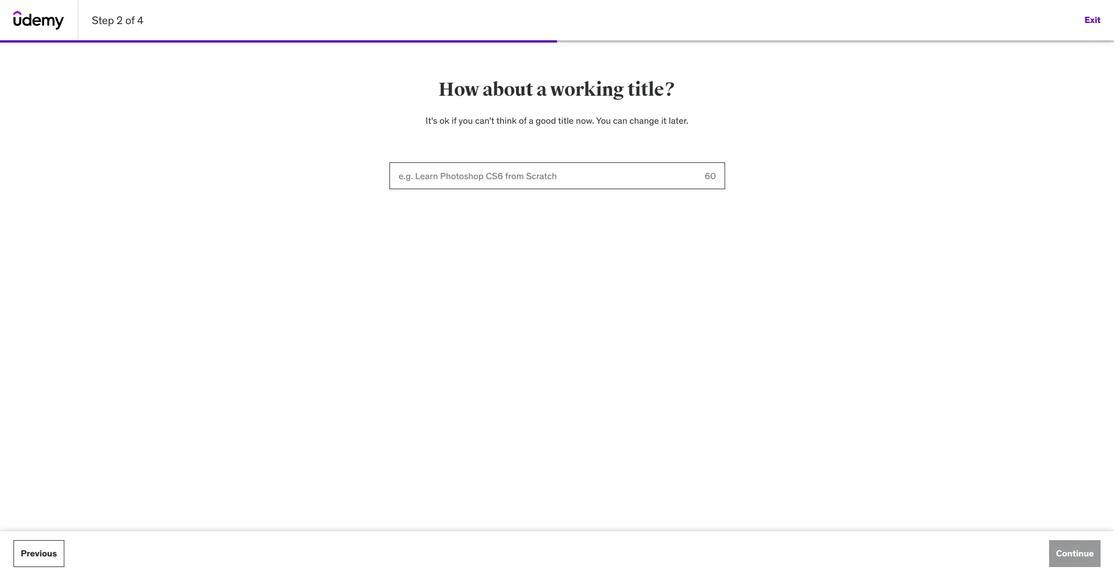 Task type: locate. For each thing, give the bounding box(es) containing it.
0 vertical spatial a
[[537, 78, 547, 101]]

a
[[537, 78, 547, 101], [529, 115, 534, 126]]

continue button
[[1050, 540, 1102, 567]]

0 vertical spatial of
[[125, 13, 135, 27]]

title?
[[628, 78, 676, 101]]

can
[[614, 115, 628, 126]]

continue
[[1057, 548, 1095, 559]]

step
[[92, 13, 114, 27]]

change
[[630, 115, 660, 126]]

previous
[[21, 548, 57, 559]]

a left good
[[529, 115, 534, 126]]

1 horizontal spatial a
[[537, 78, 547, 101]]

how
[[439, 78, 480, 101]]

2
[[117, 13, 123, 27]]

a up good
[[537, 78, 547, 101]]

1 vertical spatial a
[[529, 115, 534, 126]]

0 horizontal spatial of
[[125, 13, 135, 27]]

e.g. Learn Photoshop CS6 from Scratch text field
[[389, 163, 696, 190]]

how about a working title?
[[439, 78, 676, 101]]

of right 2
[[125, 13, 135, 27]]

later.
[[669, 115, 689, 126]]

of
[[125, 13, 135, 27], [519, 115, 527, 126]]

ok
[[440, 115, 450, 126]]

you
[[597, 115, 611, 126]]

1 horizontal spatial of
[[519, 115, 527, 126]]

if
[[452, 115, 457, 126]]

can't
[[475, 115, 495, 126]]

of right 'think'
[[519, 115, 527, 126]]

now.
[[576, 115, 595, 126]]



Task type: describe. For each thing, give the bounding box(es) containing it.
exit button
[[1085, 7, 1102, 34]]

it's ok if you can't think of a good title now. you can change it later.
[[426, 115, 689, 126]]

previous button
[[13, 540, 64, 567]]

0 horizontal spatial a
[[529, 115, 534, 126]]

working
[[551, 78, 625, 101]]

it
[[662, 115, 667, 126]]

step 2 of 4 element
[[0, 40, 557, 43]]

title
[[559, 115, 574, 126]]

60
[[705, 170, 717, 182]]

about
[[483, 78, 534, 101]]

exit
[[1085, 14, 1102, 25]]

it's
[[426, 115, 438, 126]]

4
[[137, 13, 144, 27]]

think
[[497, 115, 517, 126]]

you
[[459, 115, 473, 126]]

1 vertical spatial of
[[519, 115, 527, 126]]

step 2 of 4
[[92, 13, 144, 27]]

good
[[536, 115, 557, 126]]

udemy image
[[13, 11, 64, 30]]



Task type: vqa. For each thing, say whether or not it's contained in the screenshot.
The Low
no



